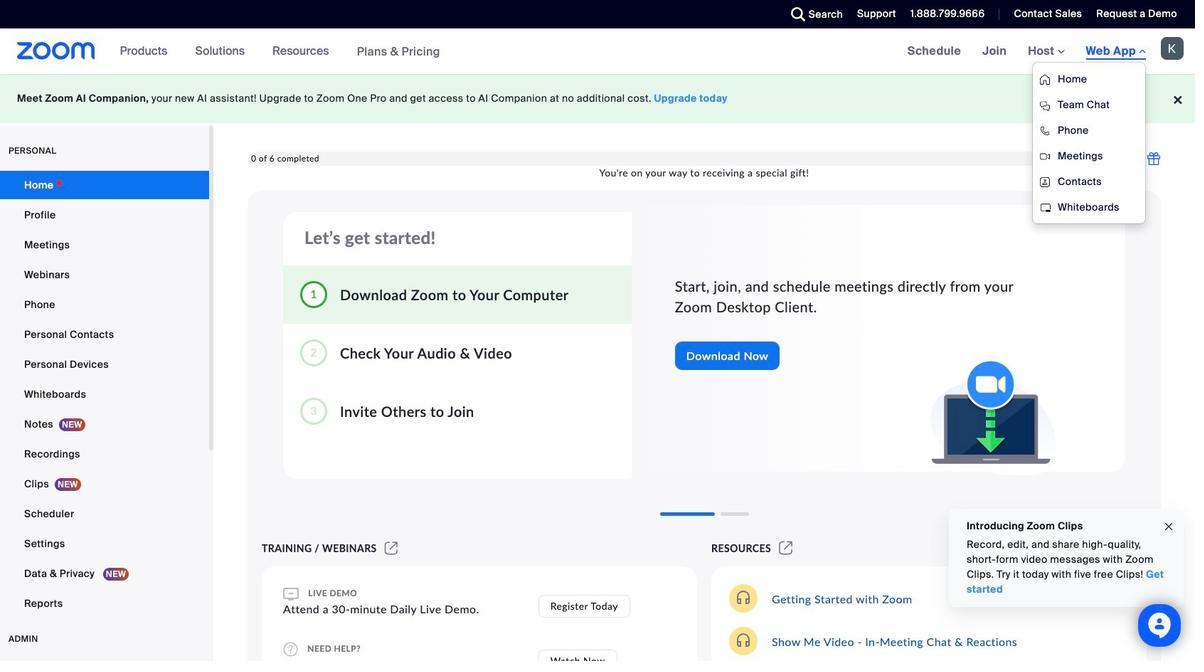 Task type: vqa. For each thing, say whether or not it's contained in the screenshot.
banner
yes



Task type: describe. For each thing, give the bounding box(es) containing it.
close image
[[1164, 519, 1175, 535]]

meetings navigation
[[897, 28, 1196, 224]]

profile picture image
[[1162, 37, 1184, 60]]



Task type: locate. For each thing, give the bounding box(es) containing it.
window new image
[[383, 542, 400, 555]]

product information navigation
[[109, 28, 451, 75]]

personal menu menu
[[0, 171, 209, 619]]

footer
[[0, 74, 1196, 123]]

window new image
[[777, 542, 795, 555]]

banner
[[0, 28, 1196, 224]]

zoom logo image
[[17, 42, 95, 60]]



